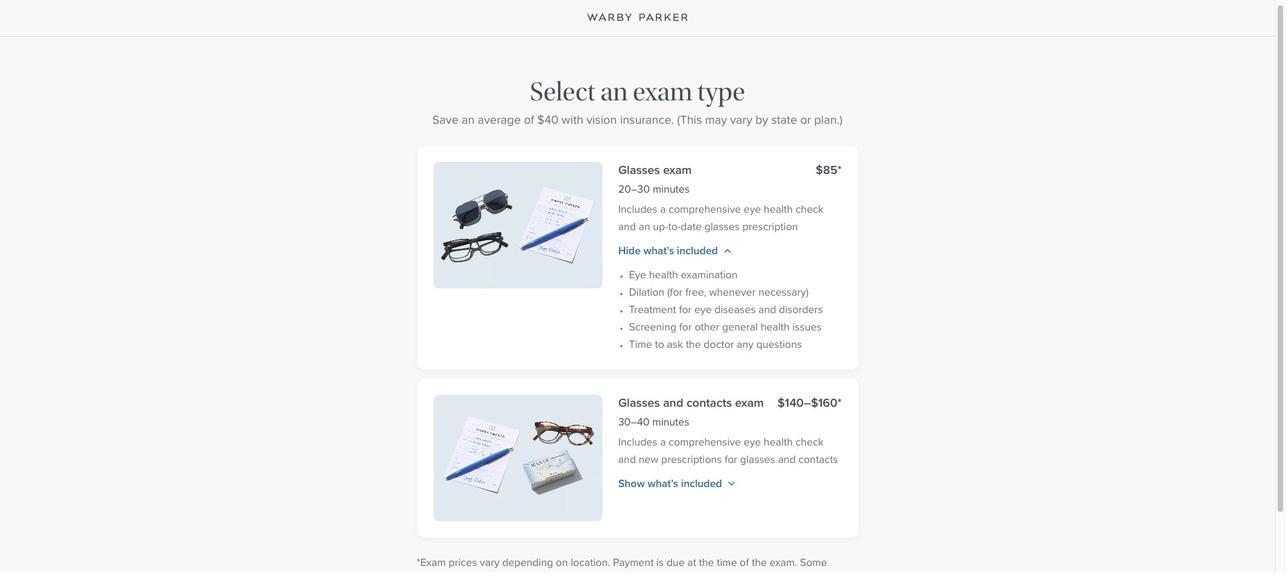 Task type: locate. For each thing, give the bounding box(es) containing it.
0 vertical spatial what's
[[644, 243, 674, 258]]

vary left by
[[730, 111, 752, 129]]

1 vertical spatial check
[[796, 434, 824, 450]]

with
[[562, 111, 583, 129]]

a for exam
[[660, 201, 666, 217]]

eye inside "30–40 minutes includes a comprehensive eye health check and new prescriptions for glasses and contacts"
[[744, 434, 761, 450]]

the
[[686, 337, 701, 352], [699, 555, 714, 570], [752, 555, 767, 570]]

1 vertical spatial glasses
[[618, 394, 660, 412]]

eye
[[629, 267, 646, 282]]

glasses for glasses and contacts exam
[[618, 394, 660, 412]]

may
[[705, 111, 727, 129]]

1 vertical spatial a
[[660, 434, 666, 450]]

an up vision on the left top of page
[[600, 77, 628, 107]]

1 glasses from the top
[[618, 161, 660, 179]]

the right at
[[699, 555, 714, 570]]

is
[[656, 555, 664, 570]]

2 glasses from the top
[[618, 394, 660, 412]]

of right time at the right bottom
[[740, 555, 749, 570]]

includes down the 20–30
[[618, 201, 658, 217]]

vary right prices
[[480, 555, 500, 570]]

comprehensive
[[669, 201, 741, 217], [669, 434, 741, 450]]

20–30
[[618, 181, 650, 197]]

prices
[[449, 555, 477, 570]]

comprehensive inside 20–30 minutes includes a comprehensive eye health check and an up-to-date glasses prescription
[[669, 201, 741, 217]]

exam
[[633, 77, 692, 107], [663, 161, 692, 179], [735, 394, 764, 412]]

screening
[[629, 319, 677, 335]]

for down (for
[[679, 302, 692, 317]]

check for $140–$160*
[[796, 434, 824, 450]]

health up questions at bottom right
[[761, 319, 790, 335]]

health down $140–$160*
[[764, 434, 793, 450]]

vary
[[730, 111, 752, 129], [480, 555, 500, 570]]

1 vertical spatial comprehensive
[[669, 434, 741, 450]]

an left the up-
[[639, 219, 650, 234]]

minutes inside 20–30 minutes includes a comprehensive eye health check and an up-to-date glasses prescription
[[653, 181, 690, 197]]

and up hide
[[618, 219, 636, 234]]

type
[[698, 77, 745, 107]]

exam up "30–40 minutes includes a comprehensive eye health check and new prescriptions for glasses and contacts"
[[735, 394, 764, 412]]

disorders
[[779, 302, 823, 317]]

eye
[[744, 201, 761, 217], [694, 302, 712, 317], [744, 434, 761, 450]]

minutes down glasses and contacts exam
[[652, 414, 689, 430]]

and down necessary)
[[759, 302, 776, 317]]

2 vertical spatial eye
[[744, 434, 761, 450]]

plan.)
[[814, 111, 843, 129]]

0 horizontal spatial of
[[524, 111, 534, 129]]

glasses right prescriptions
[[740, 452, 775, 467]]

and left new
[[618, 452, 636, 467]]

what's
[[644, 243, 674, 258], [648, 476, 678, 491]]

0 vertical spatial contacts
[[687, 394, 732, 412]]

1 vertical spatial eye
[[694, 302, 712, 317]]

eye for and
[[744, 434, 761, 450]]

0 vertical spatial of
[[524, 111, 534, 129]]

prescription
[[742, 219, 798, 234]]

check inside 20–30 minutes includes a comprehensive eye health check and an up-to-date glasses prescription
[[796, 201, 824, 217]]

0 vertical spatial included
[[677, 243, 718, 258]]

comprehensive inside "30–40 minutes includes a comprehensive eye health check and new prescriptions for glasses and contacts"
[[669, 434, 741, 450]]

glasses for glasses exam
[[618, 161, 660, 179]]

2 check from the top
[[796, 434, 824, 450]]

1 vertical spatial what's
[[648, 476, 678, 491]]

0 vertical spatial comprehensive
[[669, 201, 741, 217]]

glasses
[[705, 219, 740, 234], [740, 452, 775, 467]]

1 horizontal spatial vary
[[730, 111, 752, 129]]

minutes down glasses exam
[[653, 181, 690, 197]]

included
[[677, 243, 718, 258], [681, 476, 722, 491]]

included down date
[[677, 243, 718, 258]]

dilation
[[629, 284, 665, 300]]

contacts
[[687, 394, 732, 412], [799, 452, 838, 467]]

exam down insurance. (this
[[663, 161, 692, 179]]

an
[[600, 77, 628, 107], [462, 111, 475, 129], [639, 219, 650, 234]]

eye inside eye health examination dilation (for free, whenever necessary) treatment for eye diseases and disorders screening for other general health issues time to ask the doctor any questions
[[694, 302, 712, 317]]

minutes for exam
[[653, 181, 690, 197]]

for up ask
[[679, 319, 692, 335]]

what's down new
[[648, 476, 678, 491]]

1 check from the top
[[796, 201, 824, 217]]

a
[[660, 201, 666, 217], [660, 434, 666, 450]]

depending
[[502, 555, 553, 570]]

1 horizontal spatial contacts
[[799, 452, 838, 467]]

and down $140–$160*
[[778, 452, 796, 467]]

comprehensive up date
[[669, 201, 741, 217]]

other
[[695, 319, 719, 335]]

2 a from the top
[[660, 434, 666, 450]]

2 vertical spatial an
[[639, 219, 650, 234]]

$85*
[[816, 161, 842, 179]]

exam.
[[770, 555, 797, 570]]

exam inside select an exam type save an average of $40 with vision insurance. (this may vary by state or plan.)
[[633, 77, 692, 107]]

the right ask
[[686, 337, 701, 352]]

check for $85*
[[796, 201, 824, 217]]

check up prescription
[[796, 201, 824, 217]]

and inside 20–30 minutes includes a comprehensive eye health check and an up-to-date glasses prescription
[[618, 219, 636, 234]]

glasses up the 20–30
[[618, 161, 660, 179]]

comprehensive for and
[[669, 434, 741, 450]]

of
[[524, 111, 534, 129], [740, 555, 749, 570]]

1 vertical spatial glasses
[[740, 452, 775, 467]]

comprehensive for exam
[[669, 201, 741, 217]]

and down ask
[[663, 394, 683, 412]]

glasses and contacts exam
[[618, 394, 764, 412]]

location.
[[571, 555, 610, 570]]

2 includes from the top
[[618, 434, 658, 450]]

hide what's included button
[[618, 243, 731, 258]]

an right 'save'
[[462, 111, 475, 129]]

eye for exam
[[744, 201, 761, 217]]

0 vertical spatial glasses
[[618, 161, 660, 179]]

1 vertical spatial of
[[740, 555, 749, 570]]

a up prescriptions
[[660, 434, 666, 450]]

exam up insurance. (this
[[633, 77, 692, 107]]

and inside eye health examination dilation (for free, whenever necessary) treatment for eye diseases and disorders screening for other general health issues time to ask the doctor any questions
[[759, 302, 776, 317]]

of inside *exam prices vary depending on location. payment is due at the time of the exam. some
[[740, 555, 749, 570]]

a up the up-
[[660, 201, 666, 217]]

hide
[[618, 243, 641, 258]]

health inside 20–30 minutes includes a comprehensive eye health check and an up-to-date glasses prescription
[[764, 201, 793, 217]]

glasses
[[618, 161, 660, 179], [618, 394, 660, 412]]

check inside "30–40 minutes includes a comprehensive eye health check and new prescriptions for glasses and contacts"
[[796, 434, 824, 450]]

1 horizontal spatial of
[[740, 555, 749, 570]]

what's down the up-
[[644, 243, 674, 258]]

and
[[618, 219, 636, 234], [759, 302, 776, 317], [663, 394, 683, 412], [618, 452, 636, 467], [778, 452, 796, 467]]

0 vertical spatial includes
[[618, 201, 658, 217]]

0 vertical spatial a
[[660, 201, 666, 217]]

diseases
[[715, 302, 756, 317]]

the left exam.
[[752, 555, 767, 570]]

1 vertical spatial contacts
[[799, 452, 838, 467]]

by
[[755, 111, 768, 129]]

0 vertical spatial check
[[796, 201, 824, 217]]

0 horizontal spatial vary
[[480, 555, 500, 570]]

*exam prices vary depending on location. payment is due at the time of the exam. some
[[417, 555, 827, 572]]

of left $40
[[524, 111, 534, 129]]

some
[[800, 555, 827, 570]]

contacts up "30–40 minutes includes a comprehensive eye health check and new prescriptions for glasses and contacts"
[[687, 394, 732, 412]]

1 horizontal spatial an
[[600, 77, 628, 107]]

for
[[679, 302, 692, 317], [679, 319, 692, 335], [725, 452, 737, 467]]

glasses exam
[[618, 161, 692, 179]]

0 vertical spatial vary
[[730, 111, 752, 129]]

glasses up 30–40
[[618, 394, 660, 412]]

health up (for
[[649, 267, 678, 282]]

2 comprehensive from the top
[[669, 434, 741, 450]]

glasses right date
[[705, 219, 740, 234]]

of inside select an exam type save an average of $40 with vision insurance. (this may vary by state or plan.)
[[524, 111, 534, 129]]

0 vertical spatial minutes
[[653, 181, 690, 197]]

0 vertical spatial an
[[600, 77, 628, 107]]

for right prescriptions
[[725, 452, 737, 467]]

1 vertical spatial vary
[[480, 555, 500, 570]]

1 vertical spatial includes
[[618, 434, 658, 450]]

eye inside 20–30 minutes includes a comprehensive eye health check and an up-to-date glasses prescription
[[744, 201, 761, 217]]

0 horizontal spatial contacts
[[687, 394, 732, 412]]

comprehensive up prescriptions
[[669, 434, 741, 450]]

2 horizontal spatial an
[[639, 219, 650, 234]]

a inside "30–40 minutes includes a comprehensive eye health check and new prescriptions for glasses and contacts"
[[660, 434, 666, 450]]

whenever
[[709, 284, 756, 300]]

any
[[737, 337, 754, 352]]

1 a from the top
[[660, 201, 666, 217]]

1 comprehensive from the top
[[669, 201, 741, 217]]

a inside 20–30 minutes includes a comprehensive eye health check and an up-to-date glasses prescription
[[660, 201, 666, 217]]

0 vertical spatial glasses
[[705, 219, 740, 234]]

0 vertical spatial exam
[[633, 77, 692, 107]]

minutes inside "30–40 minutes includes a comprehensive eye health check and new prescriptions for glasses and contacts"
[[652, 414, 689, 430]]

includes inside 20–30 minutes includes a comprehensive eye health check and an up-to-date glasses prescription
[[618, 201, 658, 217]]

includes up new
[[618, 434, 658, 450]]

1 vertical spatial minutes
[[652, 414, 689, 430]]

included down prescriptions
[[681, 476, 722, 491]]

check
[[796, 201, 824, 217], [796, 434, 824, 450]]

examination
[[681, 267, 738, 282]]

$140–$160*
[[778, 394, 842, 412]]

1 vertical spatial included
[[681, 476, 722, 491]]

0 horizontal spatial an
[[462, 111, 475, 129]]

contacts down $140–$160*
[[799, 452, 838, 467]]

health up prescription
[[764, 201, 793, 217]]

1 vertical spatial for
[[679, 319, 692, 335]]

hide what's included
[[618, 243, 718, 258]]

2 vertical spatial for
[[725, 452, 737, 467]]

minutes
[[653, 181, 690, 197], [652, 414, 689, 430]]

necessary)
[[758, 284, 809, 300]]

a for and
[[660, 434, 666, 450]]

check down $140–$160*
[[796, 434, 824, 450]]

health
[[764, 201, 793, 217], [649, 267, 678, 282], [761, 319, 790, 335], [764, 434, 793, 450]]

includes
[[618, 201, 658, 217], [618, 434, 658, 450]]

0 vertical spatial eye
[[744, 201, 761, 217]]

1 includes from the top
[[618, 201, 658, 217]]

includes inside "30–40 minutes includes a comprehensive eye health check and new prescriptions for glasses and contacts"
[[618, 434, 658, 450]]



Task type: describe. For each thing, give the bounding box(es) containing it.
treatment
[[629, 302, 676, 317]]

1 vertical spatial exam
[[663, 161, 692, 179]]

up-
[[653, 219, 668, 234]]

time
[[717, 555, 737, 570]]

ask
[[667, 337, 683, 352]]

to-
[[668, 219, 681, 234]]

average
[[478, 111, 521, 129]]

(for
[[667, 284, 683, 300]]

time
[[629, 337, 652, 352]]

the inside eye health examination dilation (for free, whenever necessary) treatment for eye diseases and disorders screening for other general health issues time to ask the doctor any questions
[[686, 337, 701, 352]]

included for hide what's included
[[677, 243, 718, 258]]

warby parker logo image
[[587, 13, 688, 21]]

or
[[800, 111, 811, 129]]

state
[[771, 111, 797, 129]]

for inside "30–40 minutes includes a comprehensive eye health check and new prescriptions for glasses and contacts"
[[725, 452, 737, 467]]

on
[[556, 555, 568, 570]]

show what's included
[[618, 476, 722, 491]]

issues
[[793, 319, 822, 335]]

30–40 minutes includes a comprehensive eye health check and new prescriptions for glasses and contacts
[[618, 414, 838, 467]]

contacts inside "30–40 minutes includes a comprehensive eye health check and new prescriptions for glasses and contacts"
[[799, 452, 838, 467]]

show
[[618, 476, 645, 491]]

prescriptions
[[661, 452, 722, 467]]

payment
[[613, 555, 654, 570]]

show what's included button
[[618, 476, 736, 491]]

$40
[[537, 111, 559, 129]]

vary inside *exam prices vary depending on location. payment is due at the time of the exam. some
[[480, 555, 500, 570]]

*exam
[[417, 555, 446, 570]]

included for show what's included
[[681, 476, 722, 491]]

includes for glasses exam
[[618, 201, 658, 217]]

insurance. (this
[[620, 111, 702, 129]]

health inside "30–40 minutes includes a comprehensive eye health check and new prescriptions for glasses and contacts"
[[764, 434, 793, 450]]

to
[[655, 337, 664, 352]]

select an exam type save an average of $40 with vision insurance. (this may vary by state or plan.)
[[432, 77, 843, 129]]

includes for glasses and contacts exam
[[618, 434, 658, 450]]

new
[[639, 452, 659, 467]]

select an exam type main content
[[0, 0, 1285, 572]]

select
[[530, 77, 595, 107]]

vary inside select an exam type save an average of $40 with vision insurance. (this may vary by state or plan.)
[[730, 111, 752, 129]]

what's for hide
[[644, 243, 674, 258]]

an inside 20–30 minutes includes a comprehensive eye health check and an up-to-date glasses prescription
[[639, 219, 650, 234]]

30–40
[[618, 414, 650, 430]]

20–30 minutes includes a comprehensive eye health check and an up-to-date glasses prescription
[[618, 181, 824, 234]]

glasses inside 20–30 minutes includes a comprehensive eye health check and an up-to-date glasses prescription
[[705, 219, 740, 234]]

save
[[432, 111, 459, 129]]

vision
[[587, 111, 617, 129]]

doctor
[[704, 337, 734, 352]]

1 vertical spatial an
[[462, 111, 475, 129]]

glasses inside "30–40 minutes includes a comprehensive eye health check and new prescriptions for glasses and contacts"
[[740, 452, 775, 467]]

due
[[667, 555, 685, 570]]

2 vertical spatial exam
[[735, 394, 764, 412]]

at
[[687, 555, 696, 570]]

questions
[[756, 337, 802, 352]]

minutes for and
[[652, 414, 689, 430]]

what's for show
[[648, 476, 678, 491]]

0 vertical spatial for
[[679, 302, 692, 317]]

general
[[722, 319, 758, 335]]

date
[[681, 219, 702, 234]]

free,
[[685, 284, 706, 300]]

eye health examination dilation (for free, whenever necessary) treatment for eye diseases and disorders screening for other general health issues time to ask the doctor any questions
[[629, 267, 823, 352]]



Task type: vqa. For each thing, say whether or not it's contained in the screenshot.
Daisy Confetti Tortoise button
no



